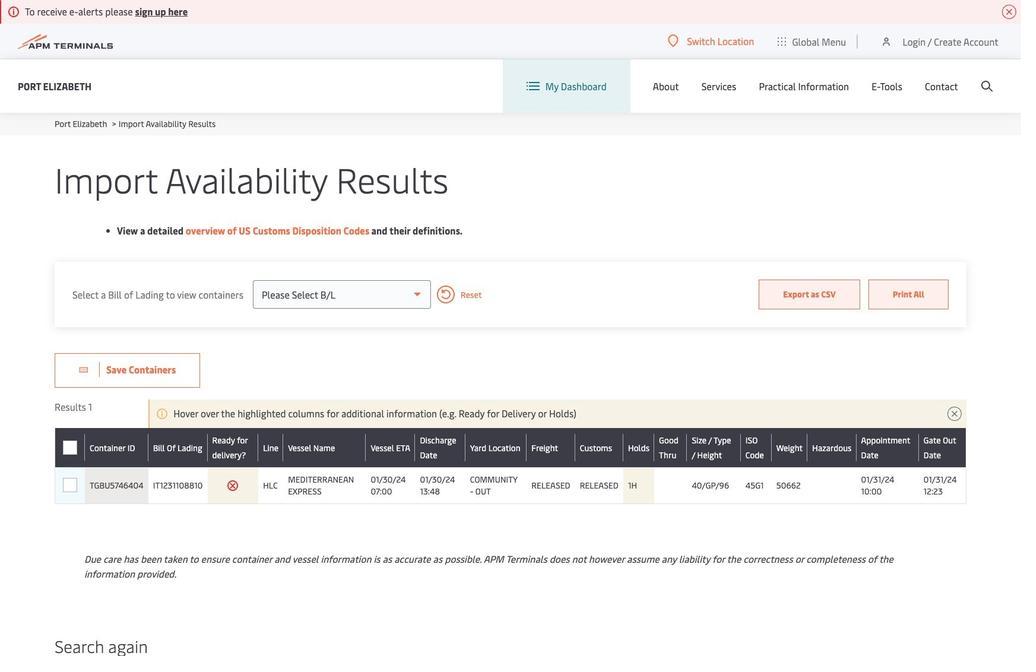 Task type: describe. For each thing, give the bounding box(es) containing it.
close alert image
[[1003, 5, 1017, 19]]



Task type: vqa. For each thing, say whether or not it's contained in the screenshot.
Close alert image
yes



Task type: locate. For each thing, give the bounding box(es) containing it.
not ready image
[[227, 480, 239, 492]]

None checkbox
[[63, 441, 77, 455], [63, 441, 77, 455], [63, 478, 77, 492], [63, 479, 77, 493], [63, 441, 77, 455], [63, 441, 77, 455], [63, 478, 77, 492], [63, 479, 77, 493]]



